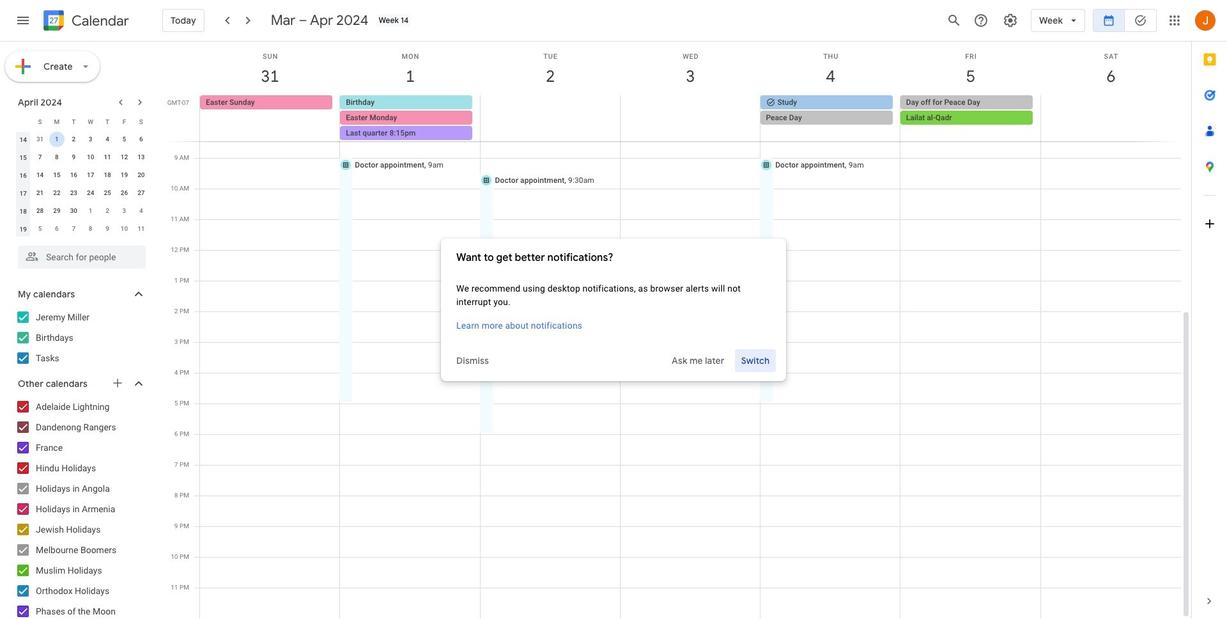 Task type: describe. For each thing, give the bounding box(es) containing it.
9 element
[[66, 150, 81, 165]]

heading inside the calendar "element"
[[69, 13, 129, 28]]

4 element
[[100, 132, 115, 147]]

may 9 element
[[100, 221, 115, 237]]

may 8 element
[[83, 221, 98, 237]]

28 element
[[32, 203, 48, 219]]

17 element
[[83, 168, 98, 183]]

my calendars list
[[3, 307, 159, 368]]

calendar element
[[41, 8, 129, 36]]

1 element
[[49, 132, 65, 147]]

column header inside april 2024 grid
[[15, 113, 32, 130]]

2 element
[[66, 132, 81, 147]]

23 element
[[66, 185, 81, 201]]

14 element
[[32, 168, 48, 183]]

may 3 element
[[117, 203, 132, 219]]

6 element
[[134, 132, 149, 147]]

march 31 element
[[32, 132, 48, 147]]

19 element
[[117, 168, 132, 183]]

29 element
[[49, 203, 65, 219]]

16 element
[[66, 168, 81, 183]]

25 element
[[100, 185, 115, 201]]

15 element
[[49, 168, 65, 183]]

cell inside row group
[[48, 130, 65, 148]]

may 1 element
[[83, 203, 98, 219]]

11 element
[[100, 150, 115, 165]]

18 element
[[100, 168, 115, 183]]

21 element
[[32, 185, 48, 201]]

10 element
[[83, 150, 98, 165]]



Task type: locate. For each thing, give the bounding box(es) containing it.
22 element
[[49, 185, 65, 201]]

may 4 element
[[134, 203, 149, 219]]

5 element
[[117, 132, 132, 147]]

24 element
[[83, 185, 98, 201]]

may 5 element
[[32, 221, 48, 237]]

13 element
[[134, 150, 149, 165]]

None search field
[[0, 240, 159, 269]]

row group
[[15, 130, 150, 238]]

grid
[[164, 42, 1192, 619]]

0 horizontal spatial heading
[[69, 13, 129, 28]]

other calendars list
[[3, 397, 159, 619]]

30 element
[[66, 203, 81, 219]]

3 element
[[83, 132, 98, 147]]

8 element
[[49, 150, 65, 165]]

row
[[194, 95, 1192, 141], [15, 113, 150, 130], [15, 130, 150, 148], [15, 148, 150, 166], [15, 166, 150, 184], [15, 184, 150, 202], [15, 202, 150, 220], [15, 220, 150, 238]]

tab list
[[1193, 42, 1228, 583]]

row group inside april 2024 grid
[[15, 130, 150, 238]]

7 element
[[32, 150, 48, 165]]

12 element
[[117, 150, 132, 165]]

may 11 element
[[134, 221, 149, 237]]

1 horizontal spatial heading
[[457, 250, 771, 265]]

alert dialog
[[441, 238, 787, 381]]

20 element
[[134, 168, 149, 183]]

may 2 element
[[100, 203, 115, 219]]

may 10 element
[[117, 221, 132, 237]]

april 2024 grid
[[12, 113, 150, 238]]

26 element
[[117, 185, 132, 201]]

column header
[[15, 113, 32, 130]]

cell
[[340, 95, 481, 141], [480, 95, 621, 141], [621, 95, 761, 141], [761, 95, 901, 141], [901, 95, 1041, 141], [1041, 95, 1181, 141], [48, 130, 65, 148]]

27 element
[[134, 185, 149, 201]]

main drawer image
[[15, 13, 31, 28]]

1 vertical spatial heading
[[457, 250, 771, 265]]

may 7 element
[[66, 221, 81, 237]]

0 vertical spatial heading
[[69, 13, 129, 28]]

heading
[[69, 13, 129, 28], [457, 250, 771, 265]]

may 6 element
[[49, 221, 65, 237]]



Task type: vqa. For each thing, say whether or not it's contained in the screenshot.
13 element
yes



